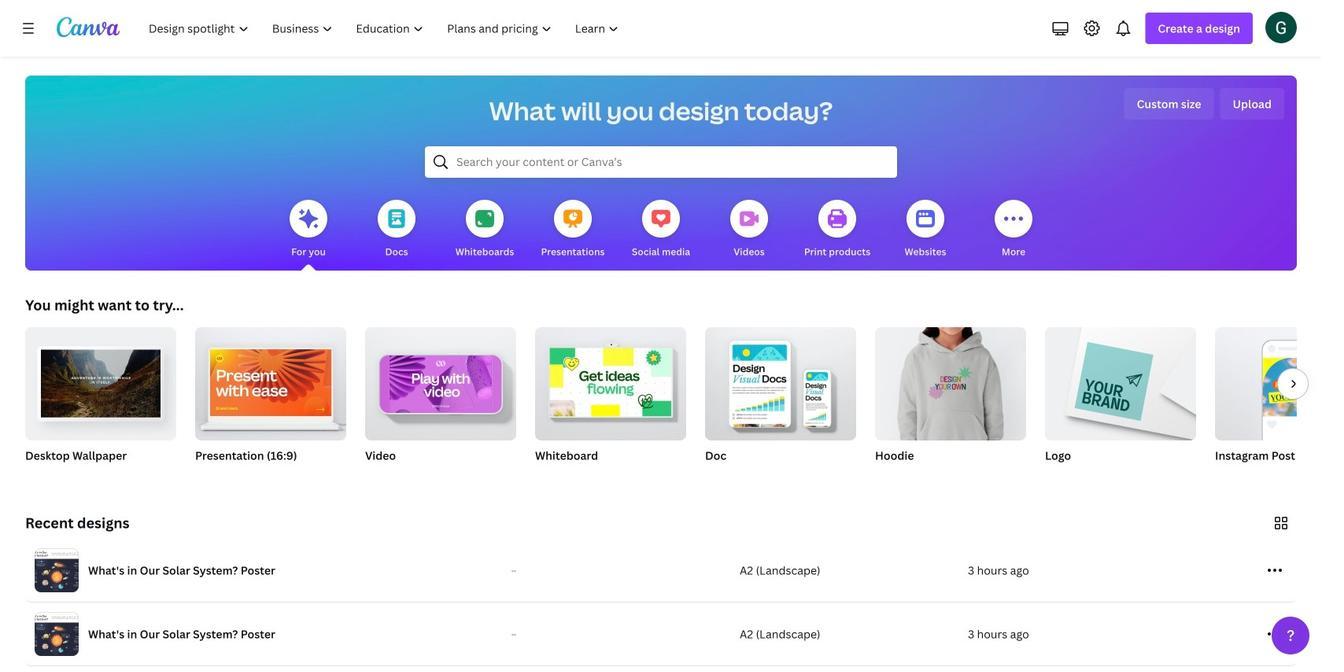 Task type: vqa. For each thing, say whether or not it's contained in the screenshot.
group
yes



Task type: locate. For each thing, give the bounding box(es) containing it.
group
[[25, 321, 176, 483], [25, 321, 176, 441], [195, 321, 346, 483], [195, 321, 346, 441], [365, 321, 516, 483], [365, 321, 516, 441], [535, 321, 686, 483], [535, 321, 686, 441], [705, 321, 856, 483], [705, 321, 856, 441], [875, 327, 1026, 483], [875, 327, 1026, 441], [1045, 327, 1196, 483], [1215, 327, 1322, 483]]

None search field
[[425, 146, 897, 178]]



Task type: describe. For each thing, give the bounding box(es) containing it.
greg robinson image
[[1266, 12, 1297, 43]]

Search search field
[[457, 147, 866, 177]]

top level navigation element
[[139, 13, 632, 44]]



